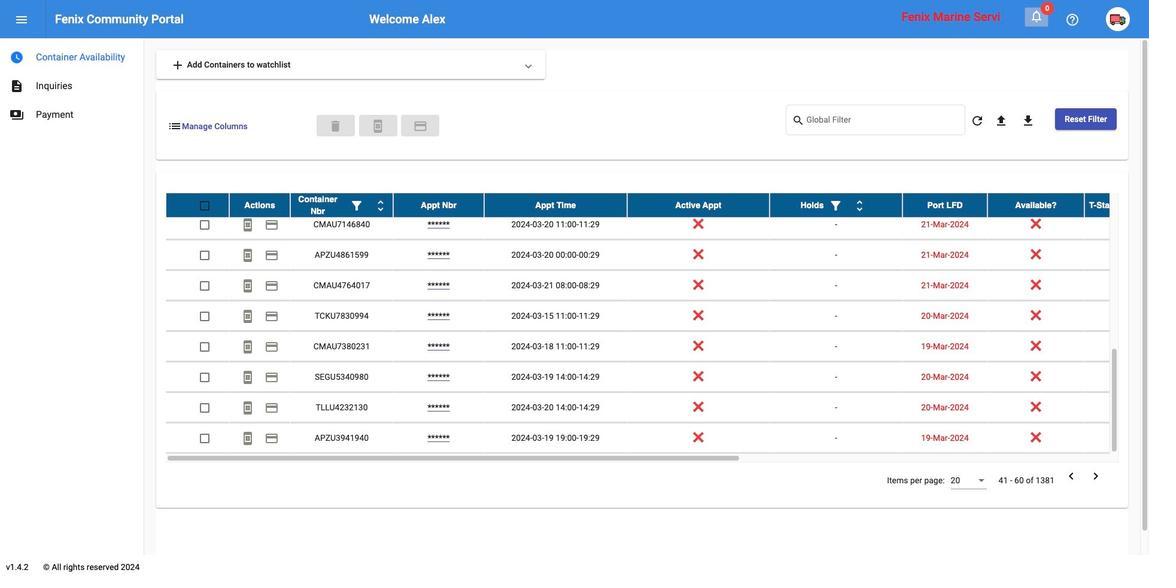 Task type: locate. For each thing, give the bounding box(es) containing it.
row
[[166, 179, 1150, 210], [166, 193, 1150, 218], [166, 210, 1150, 240], [166, 240, 1150, 271], [166, 271, 1150, 301], [166, 301, 1150, 332], [166, 332, 1150, 362], [166, 362, 1150, 393], [166, 393, 1150, 423], [166, 423, 1150, 454]]

column header
[[229, 193, 290, 217], [290, 193, 393, 217], [393, 193, 485, 217], [485, 193, 627, 217], [627, 193, 770, 217], [770, 193, 903, 217], [903, 193, 988, 217], [988, 193, 1085, 217], [1085, 193, 1150, 217]]

8 row from the top
[[166, 362, 1150, 393]]

3 column header from the left
[[393, 193, 485, 217]]

3 cell from the top
[[1085, 240, 1150, 270]]

no color image
[[1030, 9, 1045, 23], [1066, 13, 1080, 27], [971, 114, 985, 128], [371, 119, 385, 133], [414, 119, 428, 133], [241, 188, 255, 202], [265, 188, 279, 202], [350, 199, 364, 213], [265, 218, 279, 233], [265, 249, 279, 263], [241, 279, 255, 294], [265, 279, 279, 294], [241, 310, 255, 324], [265, 340, 279, 355], [241, 371, 255, 385], [265, 401, 279, 416], [241, 432, 255, 446]]

grid
[[166, 179, 1150, 463]]

7 cell from the top
[[1085, 362, 1150, 392]]

3 row from the top
[[166, 210, 1150, 240]]

4 cell from the top
[[1085, 271, 1150, 301]]

7 row from the top
[[166, 332, 1150, 362]]

1 row from the top
[[166, 179, 1150, 210]]

1 column header from the left
[[229, 193, 290, 217]]

no color image
[[14, 13, 29, 27], [10, 50, 24, 65], [171, 58, 185, 73], [10, 79, 24, 93], [10, 108, 24, 122], [793, 113, 807, 128], [995, 114, 1009, 128], [1022, 114, 1036, 128], [168, 119, 182, 133], [374, 199, 388, 213], [829, 199, 844, 213], [853, 199, 868, 213], [241, 218, 255, 233], [241, 249, 255, 263], [265, 310, 279, 324], [241, 340, 255, 355], [265, 371, 279, 385], [241, 401, 255, 416], [265, 432, 279, 446], [1065, 470, 1079, 484], [1089, 470, 1104, 484]]

7 column header from the left
[[903, 193, 988, 217]]

9 cell from the top
[[1085, 423, 1150, 453]]

5 row from the top
[[166, 271, 1150, 301]]

6 row from the top
[[166, 301, 1150, 332]]

6 cell from the top
[[1085, 332, 1150, 362]]

6 column header from the left
[[770, 193, 903, 217]]

5 column header from the left
[[627, 193, 770, 217]]

navigation
[[0, 38, 144, 129]]

cell
[[1085, 179, 1150, 209], [1085, 210, 1150, 240], [1085, 240, 1150, 270], [1085, 271, 1150, 301], [1085, 301, 1150, 331], [1085, 332, 1150, 362], [1085, 362, 1150, 392], [1085, 393, 1150, 423], [1085, 423, 1150, 453]]



Task type: describe. For each thing, give the bounding box(es) containing it.
9 row from the top
[[166, 393, 1150, 423]]

9 column header from the left
[[1085, 193, 1150, 217]]

4 column header from the left
[[485, 193, 627, 217]]

8 cell from the top
[[1085, 393, 1150, 423]]

delete image
[[329, 119, 343, 133]]

2 row from the top
[[166, 193, 1150, 218]]

5 cell from the top
[[1085, 301, 1150, 331]]

4 row from the top
[[166, 240, 1150, 271]]

2 column header from the left
[[290, 193, 393, 217]]

10 row from the top
[[166, 423, 1150, 454]]

Global Watchlist Filter field
[[807, 117, 960, 127]]

1 cell from the top
[[1085, 179, 1150, 209]]

8 column header from the left
[[988, 193, 1085, 217]]

2 cell from the top
[[1085, 210, 1150, 240]]



